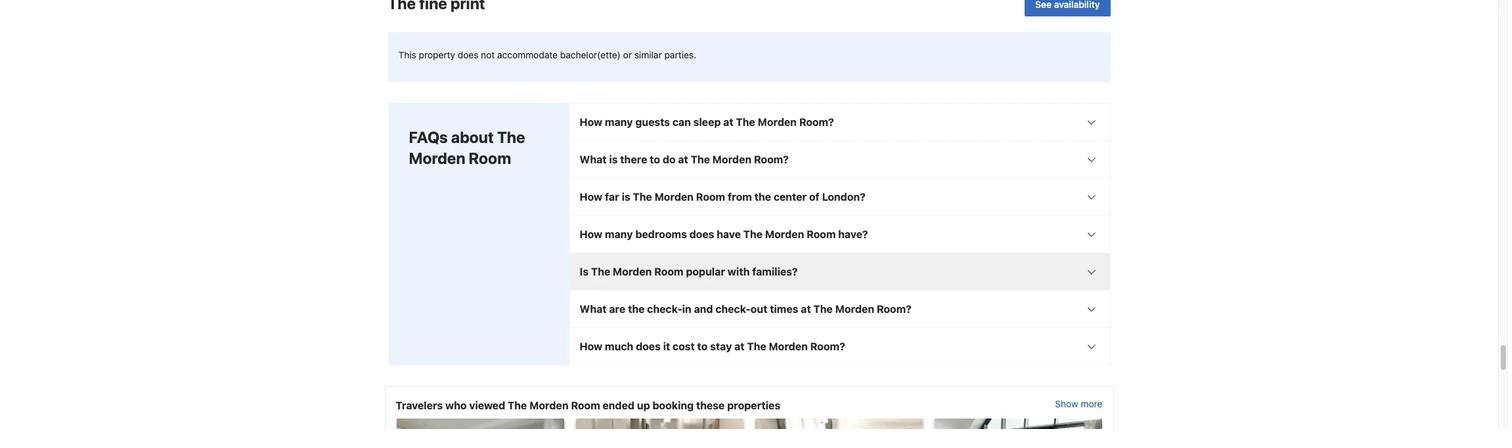Task type: locate. For each thing, give the bounding box(es) containing it.
the
[[736, 116, 756, 128], [497, 128, 525, 146], [691, 154, 710, 165], [633, 191, 652, 203], [744, 229, 763, 240], [591, 266, 611, 278], [814, 303, 833, 315], [747, 341, 767, 353], [508, 400, 527, 412]]

times
[[770, 303, 799, 315]]

0 vertical spatial is
[[609, 154, 618, 165]]

it
[[663, 341, 670, 353]]

0 horizontal spatial to
[[650, 154, 660, 165]]

1 many from the top
[[605, 116, 633, 128]]

many left guests
[[605, 116, 633, 128]]

the right are at the bottom left of page
[[628, 303, 645, 315]]

2 vertical spatial does
[[636, 341, 661, 353]]

many for guests
[[605, 116, 633, 128]]

room
[[469, 149, 511, 167], [696, 191, 726, 203], [807, 229, 836, 240], [655, 266, 684, 278], [571, 400, 600, 412]]

guests
[[636, 116, 670, 128]]

does inside dropdown button
[[636, 341, 661, 353]]

does left it
[[636, 341, 661, 353]]

how left guests
[[580, 116, 603, 128]]

how many guests can sleep at the morden room?
[[580, 116, 834, 128]]

the right "sleep"
[[736, 116, 756, 128]]

from
[[728, 191, 752, 203]]

many for bedrooms
[[605, 229, 633, 240]]

does
[[458, 49, 479, 60], [690, 229, 715, 240], [636, 341, 661, 353]]

is
[[609, 154, 618, 165], [622, 191, 631, 203]]

families?
[[753, 266, 798, 278]]

viewed
[[469, 400, 505, 412]]

1 how from the top
[[580, 116, 603, 128]]

booking
[[653, 400, 694, 412]]

1 horizontal spatial to
[[698, 341, 708, 353]]

morden
[[758, 116, 797, 128], [409, 149, 466, 167], [713, 154, 752, 165], [655, 191, 694, 203], [766, 229, 805, 240], [613, 266, 652, 278], [836, 303, 875, 315], [769, 341, 808, 353], [530, 400, 569, 412]]

what for what are the check-in and check-out times at the morden room?
[[580, 303, 607, 315]]

2 many from the top
[[605, 229, 633, 240]]

what left there
[[580, 154, 607, 165]]

room?
[[800, 116, 834, 128], [754, 154, 789, 165], [877, 303, 912, 315], [811, 341, 846, 353]]

the right do
[[691, 154, 710, 165]]

0 horizontal spatial is
[[609, 154, 618, 165]]

room? inside dropdown button
[[877, 303, 912, 315]]

how far is the morden room from the center of london?
[[580, 191, 866, 203]]

room left popular
[[655, 266, 684, 278]]

properties
[[728, 400, 781, 412]]

what
[[580, 154, 607, 165], [580, 303, 607, 315]]

what are the check-in and check-out times at the morden room?
[[580, 303, 912, 315]]

how left much
[[580, 341, 603, 353]]

does left have
[[690, 229, 715, 240]]

what left are at the bottom left of page
[[580, 303, 607, 315]]

0 horizontal spatial check-
[[647, 303, 683, 315]]

check- up it
[[647, 303, 683, 315]]

parties.
[[665, 49, 697, 60]]

what inside what are the check-in and check-out times at the morden room? dropdown button
[[580, 303, 607, 315]]

0 vertical spatial many
[[605, 116, 633, 128]]

2 what from the top
[[580, 303, 607, 315]]

0 vertical spatial to
[[650, 154, 660, 165]]

0 horizontal spatial the
[[628, 303, 645, 315]]

0 vertical spatial does
[[458, 49, 479, 60]]

0 horizontal spatial does
[[458, 49, 479, 60]]

4 how from the top
[[580, 341, 603, 353]]

0 vertical spatial what
[[580, 154, 607, 165]]

how many bedrooms does have the morden room have?
[[580, 229, 868, 240]]

ended
[[603, 400, 635, 412]]

how many guests can sleep at the morden room? button
[[569, 104, 1110, 141]]

bedrooms
[[636, 229, 687, 240]]

how inside "how far is the morden room from the center of london?" dropdown button
[[580, 191, 603, 203]]

1 horizontal spatial check-
[[716, 303, 751, 315]]

at right 'stay'
[[735, 341, 745, 353]]

sleep
[[694, 116, 721, 128]]

much
[[605, 341, 634, 353]]

2 horizontal spatial does
[[690, 229, 715, 240]]

have
[[717, 229, 741, 240]]

how inside the "how many bedrooms does have the morden room have?" dropdown button
[[580, 229, 603, 240]]

about
[[451, 128, 494, 146]]

3 how from the top
[[580, 229, 603, 240]]

room left have? on the right of the page
[[807, 229, 836, 240]]

these
[[697, 400, 725, 412]]

is the morden room popular with families? button
[[569, 254, 1110, 290]]

how left far
[[580, 191, 603, 203]]

accommodate
[[498, 49, 558, 60]]

the
[[755, 191, 772, 203], [628, 303, 645, 315]]

1 vertical spatial to
[[698, 341, 708, 353]]

how up is
[[580, 229, 603, 240]]

1 vertical spatial what
[[580, 303, 607, 315]]

show more link
[[1056, 398, 1103, 414]]

how inside the how much does it cost to stay at the morden room? dropdown button
[[580, 341, 603, 353]]

1 vertical spatial many
[[605, 229, 633, 240]]

is the morden room popular with families?
[[580, 266, 798, 278]]

1 horizontal spatial does
[[636, 341, 661, 353]]

to
[[650, 154, 660, 165], [698, 341, 708, 353]]

travelers who viewed the morden room ended up booking these properties
[[396, 400, 781, 412]]

many
[[605, 116, 633, 128], [605, 229, 633, 240]]

1 horizontal spatial is
[[622, 191, 631, 203]]

0 vertical spatial the
[[755, 191, 772, 203]]

2 check- from the left
[[716, 303, 751, 315]]

the inside faqs about the morden room
[[497, 128, 525, 146]]

room down about
[[469, 149, 511, 167]]

at right "sleep"
[[724, 116, 734, 128]]

of
[[810, 191, 820, 203]]

does left not
[[458, 49, 479, 60]]

check-
[[647, 303, 683, 315], [716, 303, 751, 315]]

the right the from
[[755, 191, 772, 203]]

is right far
[[622, 191, 631, 203]]

is left there
[[609, 154, 618, 165]]

many down far
[[605, 229, 633, 240]]

to left do
[[650, 154, 660, 165]]

how inside how many guests can sleep at the morden room? dropdown button
[[580, 116, 603, 128]]

1 what from the top
[[580, 154, 607, 165]]

room left the from
[[696, 191, 726, 203]]

1 vertical spatial is
[[622, 191, 631, 203]]

the right about
[[497, 128, 525, 146]]

at right the times
[[801, 303, 811, 315]]

room inside faqs about the morden room
[[469, 149, 511, 167]]

check- right and
[[716, 303, 751, 315]]

and
[[694, 303, 713, 315]]

how for how much does it cost to stay at the morden room?
[[580, 341, 603, 353]]

1 vertical spatial does
[[690, 229, 715, 240]]

how
[[580, 116, 603, 128], [580, 191, 603, 203], [580, 229, 603, 240], [580, 341, 603, 353]]

what inside what is there to do at the morden room? dropdown button
[[580, 154, 607, 165]]

at
[[724, 116, 734, 128], [678, 154, 689, 165], [801, 303, 811, 315], [735, 341, 745, 353]]

bachelor(ette)
[[560, 49, 621, 60]]

similar
[[635, 49, 662, 60]]

2 how from the top
[[580, 191, 603, 203]]

is inside dropdown button
[[609, 154, 618, 165]]

to left 'stay'
[[698, 341, 708, 353]]

how for how many bedrooms does have the morden room have?
[[580, 229, 603, 240]]

room inside dropdown button
[[807, 229, 836, 240]]

there
[[620, 154, 648, 165]]

1 vertical spatial the
[[628, 303, 645, 315]]



Task type: vqa. For each thing, say whether or not it's contained in the screenshot.
Free
no



Task type: describe. For each thing, give the bounding box(es) containing it.
the right viewed
[[508, 400, 527, 412]]

what for what is there to do at the morden room?
[[580, 154, 607, 165]]

how far is the morden room from the center of london? button
[[569, 179, 1110, 215]]

are
[[609, 303, 626, 315]]

faqs
[[409, 128, 448, 146]]

1 check- from the left
[[647, 303, 683, 315]]

what are the check-in and check-out times at the morden room? button
[[569, 291, 1110, 328]]

does for cost
[[636, 341, 661, 353]]

at inside dropdown button
[[801, 303, 811, 315]]

in
[[683, 303, 692, 315]]

this
[[399, 49, 417, 60]]

property
[[419, 49, 455, 60]]

how much does it cost to stay at the morden room? button
[[569, 328, 1110, 365]]

stay
[[710, 341, 732, 353]]

the right the times
[[814, 303, 833, 315]]

how much does it cost to stay at the morden room?
[[580, 341, 846, 353]]

do
[[663, 154, 676, 165]]

is inside dropdown button
[[622, 191, 631, 203]]

or
[[623, 49, 632, 60]]

faqs about the morden room
[[409, 128, 525, 167]]

london?
[[822, 191, 866, 203]]

not
[[481, 49, 495, 60]]

show
[[1056, 399, 1079, 410]]

the right 'stay'
[[747, 341, 767, 353]]

what is there to do at the morden room?
[[580, 154, 789, 165]]

how for how many guests can sleep at the morden room?
[[580, 116, 603, 128]]

the right have
[[744, 229, 763, 240]]

1 horizontal spatial the
[[755, 191, 772, 203]]

out
[[751, 303, 768, 315]]

does for accommodate
[[458, 49, 479, 60]]

what is there to do at the morden room? button
[[569, 141, 1110, 178]]

this property does not accommodate bachelor(ette) or similar parties.
[[399, 49, 697, 60]]

more
[[1081, 399, 1103, 410]]

have?
[[839, 229, 868, 240]]

show more
[[1056, 399, 1103, 410]]

morden inside faqs about the morden room
[[409, 149, 466, 167]]

travelers
[[396, 400, 443, 412]]

popular
[[686, 266, 725, 278]]

cost
[[673, 341, 695, 353]]

room inside dropdown button
[[696, 191, 726, 203]]

the right is
[[591, 266, 611, 278]]

how many bedrooms does have the morden room have? button
[[569, 216, 1110, 253]]

with
[[728, 266, 750, 278]]

can
[[673, 116, 691, 128]]

how for how far is the morden room from the center of london?
[[580, 191, 603, 203]]

at inside dropdown button
[[724, 116, 734, 128]]

is
[[580, 266, 589, 278]]

does inside dropdown button
[[690, 229, 715, 240]]

room? inside dropdown button
[[800, 116, 834, 128]]

the right far
[[633, 191, 652, 203]]

at right do
[[678, 154, 689, 165]]

room left ended
[[571, 400, 600, 412]]

center
[[774, 191, 807, 203]]

room inside dropdown button
[[655, 266, 684, 278]]

who
[[446, 400, 467, 412]]

accordion control element
[[569, 103, 1111, 366]]

up
[[637, 400, 650, 412]]

far
[[605, 191, 620, 203]]



